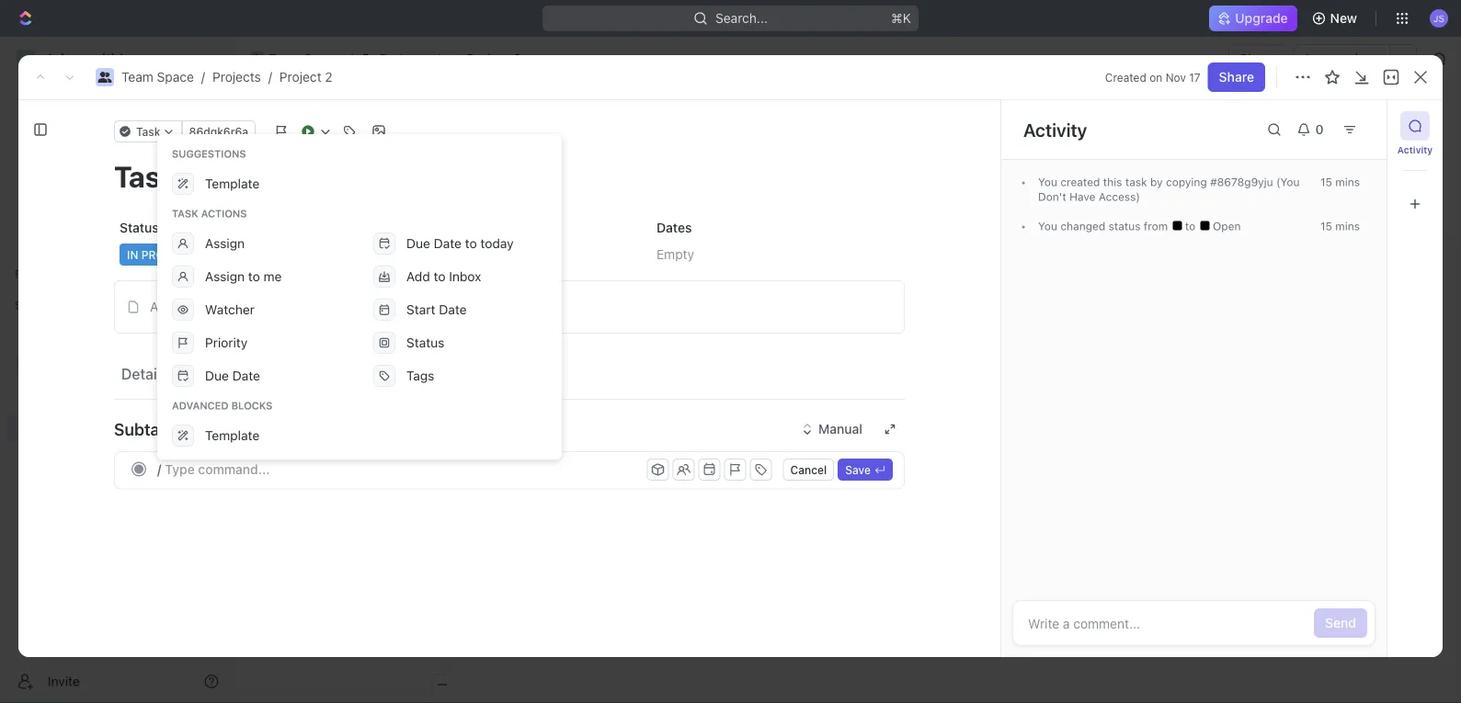 Task type: describe. For each thing, give the bounding box(es) containing it.
inbox inside inbox link
[[44, 127, 76, 143]]

send
[[1325, 616, 1356, 631]]

start date
[[406, 302, 467, 317]]

customize button
[[1281, 166, 1375, 191]]

favorites
[[15, 268, 63, 280]]

nov
[[1166, 71, 1186, 84]]

due for due date to today
[[406, 236, 430, 251]]

automations
[[1303, 51, 1380, 66]]

customize
[[1305, 171, 1369, 186]]

1 template from the top
[[205, 176, 260, 191]]

search
[[1170, 171, 1212, 186]]

subtasks button
[[187, 357, 265, 390]]

1 vertical spatial inbox
[[449, 269, 481, 284]]

dates
[[657, 220, 692, 235]]

advanced
[[172, 400, 229, 412]]

Edit task name text field
[[114, 159, 905, 194]]

15 mins for changed status from
[[1320, 220, 1360, 233]]

invite
[[48, 674, 80, 689]]

1 horizontal spatial team space link
[[246, 48, 346, 70]]

assign for assign to me
[[205, 269, 245, 284]]

search...
[[715, 11, 768, 26]]

watcher
[[205, 302, 255, 317]]

add for add task
[[1328, 118, 1353, 133]]

activity inside task sidebar content section
[[1023, 119, 1087, 140]]

search button
[[1146, 166, 1218, 191]]

created
[[1105, 71, 1147, 84]]

add for add description
[[150, 299, 174, 314]]

space for team space / projects / project 2
[[157, 69, 194, 85]]

add task button
[[1317, 111, 1395, 141]]

0 horizontal spatial project 2 link
[[279, 69, 333, 85]]

to for add to inbox
[[434, 269, 446, 284]]

today
[[480, 236, 514, 251]]

share button right 17
[[1208, 63, 1265, 92]]

due date
[[205, 368, 260, 383]]

assign to me
[[205, 269, 282, 284]]

1 vertical spatial projects
[[212, 69, 261, 85]]

task
[[1125, 176, 1147, 189]]

Search tasks... text field
[[1232, 209, 1416, 237]]

1 horizontal spatial status
[[406, 335, 445, 350]]

1 horizontal spatial projects link
[[357, 48, 433, 70]]

automations button
[[1294, 45, 1389, 73]]

actions
[[201, 208, 247, 220]]

copying
[[1166, 176, 1207, 189]]

team for team space
[[269, 51, 301, 66]]

on
[[1150, 71, 1163, 84]]

cancel button
[[783, 459, 834, 481]]

add to inbox
[[406, 269, 481, 284]]

add description button
[[120, 292, 898, 322]]

this
[[1103, 176, 1122, 189]]

to inside task sidebar content section
[[1185, 220, 1199, 233]]

#8678g9yju (you don't have access)
[[1038, 176, 1300, 203]]

1 horizontal spatial 2
[[367, 110, 382, 140]]

team space / projects / project 2
[[121, 69, 333, 85]]

from
[[1144, 220, 1168, 233]]

access)
[[1099, 190, 1140, 203]]

description
[[177, 299, 244, 314]]

#8678g9yju
[[1210, 176, 1273, 189]]

created on nov 17
[[1105, 71, 1201, 84]]

sidebar navigation
[[0, 37, 234, 703]]

15 for changed status from
[[1320, 220, 1332, 233]]

priority
[[205, 335, 248, 350]]

date for start date
[[439, 302, 467, 317]]

2 vertical spatial project
[[279, 110, 361, 140]]

date for due date to today
[[434, 236, 462, 251]]

share for share button on the right of 17
[[1219, 69, 1254, 85]]

17
[[1189, 71, 1201, 84]]

created
[[1061, 176, 1100, 189]]

to for assigned to
[[448, 220, 460, 235]]

upgrade link
[[1210, 6, 1297, 31]]

subtasks for subtasks button
[[194, 365, 257, 383]]

home
[[44, 96, 79, 111]]

suggestions
[[172, 148, 246, 160]]

save button
[[838, 459, 893, 481]]

projects inside projects link
[[380, 51, 428, 66]]

0 vertical spatial project
[[467, 51, 510, 66]]

mins for changed status from
[[1336, 220, 1360, 233]]

1 vertical spatial project
[[279, 69, 322, 85]]

activity inside the task sidebar navigation tab list
[[1398, 144, 1433, 155]]

share button down the upgrade link
[[1229, 44, 1286, 74]]

user group image
[[252, 54, 263, 63]]

1 vertical spatial project 2
[[279, 110, 388, 140]]

0 horizontal spatial 2
[[325, 69, 333, 85]]

upgrade
[[1235, 11, 1288, 26]]

status
[[1109, 220, 1141, 233]]

assigned to
[[388, 220, 460, 235]]



Task type: locate. For each thing, give the bounding box(es) containing it.
add left description
[[150, 299, 174, 314]]

2 vertical spatial add
[[150, 299, 174, 314]]

to for assign to me
[[248, 269, 260, 284]]

share
[[1240, 51, 1275, 66], [1219, 69, 1254, 85]]

1 horizontal spatial due
[[406, 236, 430, 251]]

to left me
[[248, 269, 260, 284]]

1 vertical spatial activity
[[1398, 144, 1433, 155]]

1 horizontal spatial projects
[[380, 51, 428, 66]]

inbox down home on the left of page
[[44, 127, 76, 143]]

0 horizontal spatial space
[[157, 69, 194, 85]]

tree
[[7, 320, 226, 568]]

0 horizontal spatial team space link
[[121, 69, 194, 85]]

1 vertical spatial mins
[[1336, 220, 1360, 233]]

home link
[[7, 89, 226, 119]]

add up 'customize'
[[1328, 118, 1353, 133]]

start
[[406, 302, 435, 317]]

0 vertical spatial inbox
[[44, 127, 76, 143]]

to left today
[[465, 236, 477, 251]]

due date to today
[[406, 236, 514, 251]]

mins up search tasks... text field
[[1336, 176, 1360, 189]]

team right user group image
[[269, 51, 301, 66]]

1 vertical spatial status
[[406, 335, 445, 350]]

86dqk6r6a button
[[182, 120, 256, 143]]

project 2 inside 'link'
[[467, 51, 521, 66]]

template up actions
[[205, 176, 260, 191]]

space
[[304, 51, 341, 66], [157, 69, 194, 85]]

task actions
[[172, 208, 247, 220]]

assign up watcher
[[205, 269, 245, 284]]

you down don't
[[1038, 220, 1057, 233]]

0 vertical spatial task
[[1356, 118, 1384, 133]]

0 vertical spatial activity
[[1023, 119, 1087, 140]]

space up home link
[[157, 69, 194, 85]]

0 vertical spatial template
[[205, 176, 260, 191]]

mins for created this task by copying
[[1336, 176, 1360, 189]]

0 horizontal spatial inbox
[[44, 127, 76, 143]]

tree inside "sidebar" navigation
[[7, 320, 226, 568]]

15
[[1320, 176, 1332, 189], [1320, 220, 1332, 233]]

⌘k
[[891, 11, 911, 26]]

0 vertical spatial add
[[1328, 118, 1353, 133]]

1 horizontal spatial task
[[1356, 118, 1384, 133]]

share right 17
[[1219, 69, 1254, 85]]

15 down customize button
[[1320, 220, 1332, 233]]

0 horizontal spatial team
[[121, 69, 153, 85]]

to left the open on the top right of page
[[1185, 220, 1199, 233]]

changed status from
[[1057, 220, 1171, 233]]

1 15 from the top
[[1320, 176, 1332, 189]]

0 horizontal spatial projects
[[212, 69, 261, 85]]

1 horizontal spatial team
[[269, 51, 301, 66]]

new button
[[1305, 4, 1368, 33]]

15 mins down 'customize'
[[1320, 220, 1360, 233]]

by
[[1150, 176, 1163, 189]]

0 vertical spatial status
[[120, 220, 159, 235]]

you up don't
[[1038, 176, 1057, 189]]

don't
[[1038, 190, 1066, 203]]

subtasks inside dropdown button
[[114, 419, 186, 439]]

1 vertical spatial you
[[1038, 220, 1057, 233]]

2
[[514, 51, 521, 66], [325, 69, 333, 85], [367, 110, 382, 140]]

2 inside 'link'
[[514, 51, 521, 66]]

0 horizontal spatial status
[[120, 220, 159, 235]]

0 horizontal spatial subtasks
[[114, 419, 186, 439]]

open
[[1210, 220, 1241, 233]]

inbox link
[[7, 120, 226, 150]]

add for add to inbox
[[406, 269, 430, 284]]

due down assigned
[[406, 236, 430, 251]]

0 vertical spatial 2
[[514, 51, 521, 66]]

team space, , element
[[17, 357, 35, 375]]

changed
[[1061, 220, 1106, 233]]

assigned
[[388, 220, 444, 235]]

template
[[205, 176, 260, 191], [205, 428, 260, 443]]

projects link
[[357, 48, 433, 70], [212, 69, 261, 85]]

(you
[[1276, 176, 1300, 189]]

1 horizontal spatial inbox
[[449, 269, 481, 284]]

subtasks button
[[114, 407, 905, 452]]

15 mins
[[1320, 176, 1360, 189], [1320, 220, 1360, 233]]

2 assign from the top
[[205, 269, 245, 284]]

1 15 mins from the top
[[1320, 176, 1360, 189]]

me
[[264, 269, 282, 284]]

1 mins from the top
[[1336, 176, 1360, 189]]

project 2
[[467, 51, 521, 66], [279, 110, 388, 140]]

0 vertical spatial space
[[304, 51, 341, 66]]

project 2 link
[[444, 48, 526, 70], [279, 69, 333, 85]]

team space link
[[246, 48, 346, 70], [121, 69, 194, 85]]

2 vertical spatial 2
[[367, 110, 382, 140]]

cancel
[[790, 463, 827, 476]]

details
[[121, 365, 168, 383]]

2 15 from the top
[[1320, 220, 1332, 233]]

task sidebar navigation tab list
[[1395, 111, 1435, 219]]

space right user group image
[[304, 51, 341, 66]]

you for created this task by copying
[[1038, 176, 1057, 189]]

team
[[269, 51, 301, 66], [121, 69, 153, 85]]

user group image
[[98, 72, 112, 83]]

created this task by copying
[[1057, 176, 1210, 189]]

86dqk6r6a
[[189, 125, 248, 138]]

hide button
[[1221, 166, 1277, 191]]

0 vertical spatial 15 mins
[[1320, 176, 1360, 189]]

0 vertical spatial date
[[434, 236, 462, 251]]

1 vertical spatial date
[[439, 302, 467, 317]]

new
[[1330, 11, 1357, 26]]

details button
[[114, 357, 176, 390]]

date down 'assigned to'
[[434, 236, 462, 251]]

share for share button below the upgrade link
[[1240, 51, 1275, 66]]

15 mins for created this task by copying
[[1320, 176, 1360, 189]]

subtasks inside button
[[194, 365, 257, 383]]

15 for created this task by copying
[[1320, 176, 1332, 189]]

1 vertical spatial space
[[157, 69, 194, 85]]

add up start
[[406, 269, 430, 284]]

add description
[[150, 299, 244, 314]]

1 horizontal spatial activity
[[1398, 144, 1433, 155]]

you
[[1038, 176, 1057, 189], [1038, 220, 1057, 233]]

projects
[[380, 51, 428, 66], [212, 69, 261, 85]]

1 you from the top
[[1038, 176, 1057, 189]]

1 vertical spatial task
[[172, 208, 198, 220]]

0 horizontal spatial projects link
[[212, 69, 261, 85]]

2 horizontal spatial 2
[[514, 51, 521, 66]]

subtasks down priority
[[194, 365, 257, 383]]

blocks
[[231, 400, 272, 412]]

add inside button
[[1328, 118, 1353, 133]]

date
[[434, 236, 462, 251], [439, 302, 467, 317], [232, 368, 260, 383]]

add
[[1328, 118, 1353, 133], [406, 269, 430, 284], [150, 299, 174, 314]]

2 mins from the top
[[1336, 220, 1360, 233]]

0 horizontal spatial activity
[[1023, 119, 1087, 140]]

you for changed status from
[[1038, 220, 1057, 233]]

to up due date to today on the left of the page
[[448, 220, 460, 235]]

assign down actions
[[205, 236, 245, 251]]

task left actions
[[172, 208, 198, 220]]

share button
[[1229, 44, 1286, 74], [1208, 63, 1265, 92]]

space for team space
[[304, 51, 341, 66]]

inbox down due date to today on the left of the page
[[449, 269, 481, 284]]

0 vertical spatial mins
[[1336, 176, 1360, 189]]

0 vertical spatial projects
[[380, 51, 428, 66]]

0 vertical spatial due
[[406, 236, 430, 251]]

0 horizontal spatial project 2
[[279, 110, 388, 140]]

due for due date
[[205, 368, 229, 383]]

0 horizontal spatial add
[[150, 299, 174, 314]]

2 horizontal spatial add
[[1328, 118, 1353, 133]]

1 vertical spatial subtasks
[[114, 419, 186, 439]]

send button
[[1314, 609, 1367, 638]]

team for team space / projects / project 2
[[121, 69, 153, 85]]

projects link right team space
[[357, 48, 433, 70]]

subtasks
[[194, 365, 257, 383], [114, 419, 186, 439]]

2 you from the top
[[1038, 220, 1057, 233]]

0 vertical spatial team
[[269, 51, 301, 66]]

task inside button
[[1356, 118, 1384, 133]]

project
[[467, 51, 510, 66], [279, 69, 322, 85], [279, 110, 361, 140]]

1 vertical spatial team
[[121, 69, 153, 85]]

have
[[1070, 190, 1096, 203]]

inbox
[[44, 127, 76, 143], [449, 269, 481, 284]]

hide
[[1243, 171, 1272, 186]]

mins down 'customize'
[[1336, 220, 1360, 233]]

1 vertical spatial 15 mins
[[1320, 220, 1360, 233]]

subtasks for subtasks dropdown button
[[114, 419, 186, 439]]

subtasks down advanced
[[114, 419, 186, 439]]

advanced blocks
[[172, 400, 272, 412]]

spaces
[[15, 299, 54, 312]]

assign for assign
[[205, 236, 245, 251]]

add inside button
[[150, 299, 174, 314]]

1 horizontal spatial project 2
[[467, 51, 521, 66]]

to up start date
[[434, 269, 446, 284]]

to
[[1185, 220, 1199, 233], [448, 220, 460, 235], [465, 236, 477, 251], [248, 269, 260, 284], [434, 269, 446, 284]]

assign
[[205, 236, 245, 251], [205, 269, 245, 284]]

1 horizontal spatial project 2 link
[[444, 48, 526, 70]]

0 vertical spatial project 2
[[467, 51, 521, 66]]

date for due date
[[232, 368, 260, 383]]

1 vertical spatial template
[[205, 428, 260, 443]]

2 15 mins from the top
[[1320, 220, 1360, 233]]

1 vertical spatial 2
[[325, 69, 333, 85]]

1 horizontal spatial space
[[304, 51, 341, 66]]

1 assign from the top
[[205, 236, 245, 251]]

team space
[[269, 51, 341, 66]]

projects link down user group image
[[212, 69, 261, 85]]

0 vertical spatial assign
[[205, 236, 245, 251]]

15 mins up search tasks... text field
[[1320, 176, 1360, 189]]

0 horizontal spatial due
[[205, 368, 229, 383]]

1 horizontal spatial subtasks
[[194, 365, 257, 383]]

1 vertical spatial assign
[[205, 269, 245, 284]]

0 horizontal spatial task
[[172, 208, 198, 220]]

template down advanced blocks
[[205, 428, 260, 443]]

task sidebar content section
[[1001, 100, 1387, 658]]

date right start
[[439, 302, 467, 317]]

2 template from the top
[[205, 428, 260, 443]]

task left the task sidebar navigation tab list
[[1356, 118, 1384, 133]]

2 vertical spatial date
[[232, 368, 260, 383]]

1 vertical spatial 15
[[1320, 220, 1332, 233]]

1 horizontal spatial add
[[406, 269, 430, 284]]

status
[[120, 220, 159, 235], [406, 335, 445, 350]]

0 vertical spatial subtasks
[[194, 365, 257, 383]]

task
[[1356, 118, 1384, 133], [172, 208, 198, 220]]

15 right (you
[[1320, 176, 1332, 189]]

1 vertical spatial add
[[406, 269, 430, 284]]

/
[[349, 51, 353, 66], [436, 51, 440, 66], [201, 69, 205, 85], [268, 69, 272, 85], [157, 462, 161, 477]]

due up advanced blocks
[[205, 368, 229, 383]]

1 vertical spatial share
[[1219, 69, 1254, 85]]

1 vertical spatial due
[[205, 368, 229, 383]]

save
[[845, 463, 871, 476]]

tags
[[406, 368, 434, 383]]

team right user group icon
[[121, 69, 153, 85]]

add task
[[1328, 118, 1384, 133]]

due
[[406, 236, 430, 251], [205, 368, 229, 383]]

0 vertical spatial 15
[[1320, 176, 1332, 189]]

share down the upgrade link
[[1240, 51, 1275, 66]]

0 vertical spatial share
[[1240, 51, 1275, 66]]

0 vertical spatial you
[[1038, 176, 1057, 189]]

date up blocks
[[232, 368, 260, 383]]

favorites button
[[7, 263, 71, 285]]

activity
[[1023, 119, 1087, 140], [1398, 144, 1433, 155]]



Task type: vqa. For each thing, say whether or not it's contained in the screenshot.
SETTINGS element
no



